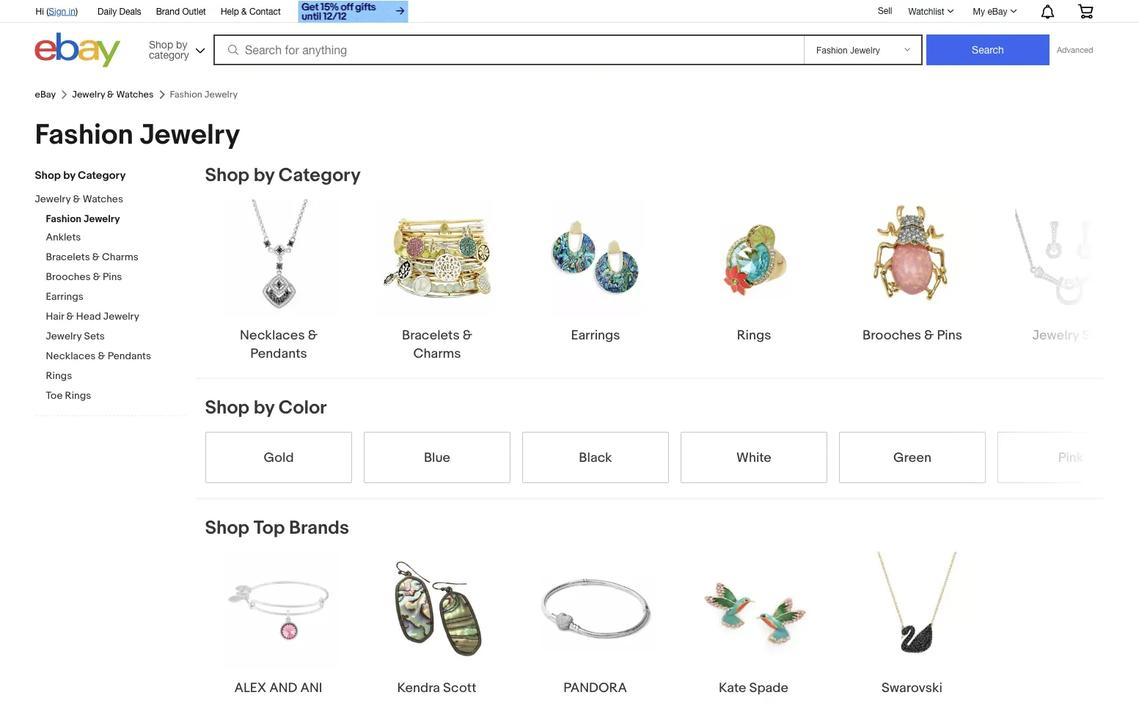Task type: describe. For each thing, give the bounding box(es) containing it.
& inside necklaces & pendants
[[308, 327, 317, 343]]

1 vertical spatial jewelry & watches link
[[35, 193, 174, 207]]

alex
[[234, 680, 267, 696]]

contact
[[249, 6, 281, 16]]

black link
[[522, 432, 669, 483]]

(
[[46, 6, 49, 16]]

brooches & pins link for leftmost bracelets & charms link
[[46, 271, 185, 285]]

swarovski
[[882, 680, 943, 696]]

charms inside jewelry & watches fashion jewelry anklets bracelets & charms brooches & pins earrings hair & head jewelry jewelry sets necklaces & pendants rings toe rings
[[102, 251, 139, 264]]

jewelry & watches fashion jewelry anklets bracelets & charms brooches & pins earrings hair & head jewelry jewelry sets necklaces & pendants rings toe rings
[[35, 193, 151, 402]]

fashion jewelry
[[35, 118, 240, 152]]

0 vertical spatial rings
[[737, 327, 771, 343]]

shop top brands
[[205, 517, 349, 540]]

advanced link
[[1050, 35, 1101, 65]]

toe rings link
[[46, 390, 185, 404]]

help & contact link
[[221, 4, 281, 20]]

my ebay
[[973, 6, 1008, 16]]

shop by category button
[[142, 33, 208, 64]]

advanced
[[1057, 45, 1094, 55]]

kate spade link
[[681, 552, 827, 697]]

bracelets inside jewelry & watches fashion jewelry anklets bracelets & charms brooches & pins earrings hair & head jewelry jewelry sets necklaces & pendants rings toe rings
[[46, 251, 90, 264]]

1 horizontal spatial category
[[279, 164, 361, 187]]

Search for anything text field
[[216, 36, 801, 64]]

hi
[[36, 6, 44, 16]]

alex and ani
[[234, 680, 322, 696]]

necklaces & pendants
[[240, 327, 317, 362]]

kate spade
[[719, 680, 789, 696]]

sign
[[49, 6, 66, 16]]

shop for 'gold' "link"
[[205, 397, 250, 420]]

kendra
[[397, 680, 440, 696]]

pendants inside necklaces & pendants
[[250, 346, 307, 362]]

0 horizontal spatial necklaces & pendants link
[[46, 350, 185, 364]]

pandora image
[[537, 552, 654, 670]]

pandora link
[[522, 552, 669, 697]]

ebay link
[[35, 89, 56, 100]]

0 horizontal spatial earrings link
[[46, 291, 185, 305]]

brand outlet link
[[156, 4, 206, 20]]

bracelets inside 'bracelets & charms'
[[402, 327, 459, 343]]

blue link
[[364, 432, 510, 483]]

jewelry sets image
[[1015, 199, 1127, 317]]

hair
[[46, 311, 64, 323]]

shop for bottom "jewelry & watches" link
[[35, 169, 61, 182]]

shop by color
[[205, 397, 327, 420]]

none submit inside shop by category banner
[[927, 34, 1050, 65]]

pandora
[[564, 680, 627, 696]]

2 vertical spatial rings
[[65, 390, 91, 402]]

by for 'gold' "link"
[[254, 397, 274, 420]]

by inside the shop by category
[[176, 38, 187, 50]]

your shopping cart image
[[1078, 4, 1094, 19]]

swarovski link
[[839, 552, 986, 697]]

necklaces inside necklaces & pendants
[[240, 327, 305, 343]]

brooches & pins
[[863, 327, 962, 343]]

sign in link
[[49, 6, 76, 16]]

kendra scott link
[[364, 552, 510, 697]]

green
[[893, 449, 932, 466]]

kate
[[719, 680, 747, 696]]

1 vertical spatial rings link
[[46, 370, 185, 384]]

watches for jewelry & watches fashion jewelry anklets bracelets & charms brooches & pins earrings hair & head jewelry jewelry sets necklaces & pendants rings toe rings
[[83, 193, 123, 206]]

sell
[[878, 5, 893, 15]]

and
[[270, 680, 297, 696]]

main content containing shop by category
[[196, 164, 1140, 707]]

& inside help & contact link
[[241, 6, 247, 16]]

swarovski image
[[854, 552, 971, 670]]

kendra scott
[[397, 680, 477, 696]]

1 horizontal spatial bracelets & charms link
[[364, 199, 510, 363]]

kendra scott image
[[378, 552, 496, 670]]

pink link
[[998, 432, 1140, 483]]

earrings inside jewelry & watches fashion jewelry anklets bracelets & charms brooches & pins earrings hair & head jewelry jewelry sets necklaces & pendants rings toe rings
[[46, 291, 83, 303]]

daily deals link
[[98, 4, 141, 20]]

color
[[279, 397, 327, 420]]



Task type: locate. For each thing, give the bounding box(es) containing it.
pendants inside jewelry & watches fashion jewelry anklets bracelets & charms brooches & pins earrings hair & head jewelry jewelry sets necklaces & pendants rings toe rings
[[108, 350, 151, 363]]

0 horizontal spatial necklaces
[[46, 350, 96, 363]]

my
[[973, 6, 986, 16]]

bracelets
[[46, 251, 90, 264], [402, 327, 459, 343]]

necklaces up shop by color
[[240, 327, 305, 343]]

1 horizontal spatial pendants
[[250, 346, 307, 362]]

rings
[[737, 327, 771, 343], [46, 370, 72, 383], [65, 390, 91, 402]]

earrings
[[46, 291, 83, 303], [571, 327, 620, 343]]

sell link
[[872, 5, 899, 15]]

1 horizontal spatial earrings link
[[522, 199, 669, 345]]

pendants up shop by color
[[250, 346, 307, 362]]

brand outlet
[[156, 6, 206, 16]]

brooches & pins link for the rightmost rings link
[[839, 199, 986, 345]]

my ebay link
[[965, 2, 1024, 20]]

0 horizontal spatial rings link
[[46, 370, 185, 384]]

hi ( sign in )
[[36, 6, 78, 16]]

0 horizontal spatial pendants
[[108, 350, 151, 363]]

spade
[[750, 680, 789, 696]]

0 horizontal spatial category
[[78, 169, 126, 182]]

shop
[[149, 38, 173, 50], [205, 164, 250, 187], [35, 169, 61, 182], [205, 397, 250, 420], [205, 517, 250, 540]]

shop by category for right necklaces & pendants link
[[205, 164, 361, 187]]

category
[[149, 48, 189, 61]]

1 vertical spatial pins
[[937, 327, 962, 343]]

watches
[[116, 89, 154, 100], [83, 193, 123, 206]]

0 horizontal spatial shop by category
[[35, 169, 126, 182]]

None submit
[[927, 34, 1050, 65]]

0 horizontal spatial brooches
[[46, 271, 91, 284]]

earrings image
[[549, 199, 642, 317]]

0 vertical spatial rings link
[[681, 199, 827, 345]]

brooches & pins image
[[854, 199, 971, 317]]

necklaces inside jewelry & watches fashion jewelry anklets bracelets & charms brooches & pins earrings hair & head jewelry jewelry sets necklaces & pendants rings toe rings
[[46, 350, 96, 363]]

head
[[76, 311, 101, 323]]

white link
[[681, 432, 827, 483]]

0 vertical spatial pins
[[103, 271, 122, 284]]

jewelry sets
[[1032, 327, 1110, 343]]

1 vertical spatial rings
[[46, 370, 72, 383]]

0 vertical spatial ebay
[[988, 6, 1008, 16]]

help
[[221, 6, 239, 16]]

ebay left jewelry & watches
[[35, 89, 56, 100]]

necklaces & pendants link
[[205, 199, 352, 363], [46, 350, 185, 364]]

1 horizontal spatial pins
[[937, 327, 962, 343]]

brooches inside jewelry & watches fashion jewelry anklets bracelets & charms brooches & pins earrings hair & head jewelry jewelry sets necklaces & pendants rings toe rings
[[46, 271, 91, 284]]

0 horizontal spatial brooches & pins link
[[46, 271, 185, 285]]

1 vertical spatial bracelets
[[402, 327, 459, 343]]

jewelry & watches link up fashion jewelry
[[72, 89, 154, 100]]

rings image
[[695, 199, 813, 317]]

pendants down 'hair & head jewelry' "link"
[[108, 350, 151, 363]]

outlet
[[182, 6, 206, 16]]

jewelry sets link
[[998, 199, 1140, 345], [46, 331, 185, 345]]

ebay
[[988, 6, 1008, 16], [35, 89, 56, 100]]

1 horizontal spatial sets
[[1082, 327, 1110, 343]]

daily deals
[[98, 6, 141, 16]]

top
[[254, 517, 285, 540]]

)
[[76, 6, 78, 16]]

1 horizontal spatial ebay
[[988, 6, 1008, 16]]

shop by category
[[149, 38, 189, 61]]

0 horizontal spatial pins
[[103, 271, 122, 284]]

brooches & pins link
[[839, 199, 986, 345], [46, 271, 185, 285]]

0 horizontal spatial earrings
[[46, 291, 83, 303]]

main content
[[196, 164, 1140, 707]]

0 vertical spatial watches
[[116, 89, 154, 100]]

0 horizontal spatial jewelry sets link
[[46, 331, 185, 345]]

shop by category for bottom "jewelry & watches" link
[[35, 169, 126, 182]]

watches inside jewelry & watches fashion jewelry anklets bracelets & charms brooches & pins earrings hair & head jewelry jewelry sets necklaces & pendants rings toe rings
[[83, 193, 123, 206]]

black
[[579, 449, 612, 466]]

jewelry
[[72, 89, 105, 100], [140, 118, 240, 152], [35, 193, 71, 206], [84, 213, 120, 226], [103, 311, 139, 323], [1032, 327, 1079, 343], [46, 331, 82, 343]]

bracelets & charms link
[[364, 199, 510, 363], [46, 251, 185, 265]]

charms
[[102, 251, 139, 264], [413, 346, 461, 362]]

shop by category banner
[[28, 0, 1105, 71]]

1 horizontal spatial rings link
[[681, 199, 827, 345]]

sets inside main content
[[1082, 327, 1110, 343]]

category
[[279, 164, 361, 187], [78, 169, 126, 182]]

toe
[[46, 390, 63, 402]]

fashion down jewelry & watches
[[35, 118, 133, 152]]

alex and ani link
[[205, 552, 352, 697]]

in
[[69, 6, 76, 16]]

shop by category
[[205, 164, 361, 187], [35, 169, 126, 182]]

watches for jewelry & watches
[[116, 89, 154, 100]]

by for right necklaces & pendants link
[[254, 164, 274, 187]]

ebay inside my ebay link
[[988, 6, 1008, 16]]

1 horizontal spatial brooches & pins link
[[839, 199, 986, 345]]

pink
[[1058, 449, 1084, 466]]

&
[[241, 6, 247, 16], [107, 89, 114, 100], [73, 193, 80, 206], [92, 251, 100, 264], [93, 271, 100, 284], [66, 311, 74, 323], [308, 327, 317, 343], [462, 327, 472, 343], [924, 327, 934, 343], [98, 350, 105, 363]]

account navigation
[[28, 0, 1105, 25]]

1 vertical spatial necklaces
[[46, 350, 96, 363]]

1 horizontal spatial charms
[[413, 346, 461, 362]]

bracelets & charms image
[[378, 199, 496, 317]]

green link
[[839, 432, 986, 483]]

watches up fashion jewelry
[[116, 89, 154, 100]]

scott
[[443, 680, 477, 696]]

1 horizontal spatial brooches
[[863, 327, 921, 343]]

bracelets & charms
[[402, 327, 472, 362]]

alex and ani image
[[220, 552, 337, 670]]

get an extra 15% off image
[[298, 1, 408, 23]]

0 vertical spatial charms
[[102, 251, 139, 264]]

brands
[[289, 517, 349, 540]]

necklaces
[[240, 327, 305, 343], [46, 350, 96, 363]]

1 vertical spatial ebay
[[35, 89, 56, 100]]

1 vertical spatial fashion
[[46, 213, 81, 226]]

jewelry & watches
[[72, 89, 154, 100]]

necklaces & pendants image
[[220, 199, 337, 317]]

pins
[[103, 271, 122, 284], [937, 327, 962, 343]]

anklets link
[[46, 232, 185, 245]]

jewelry & watches link up anklets link
[[35, 193, 174, 207]]

brand
[[156, 6, 180, 16]]

0 vertical spatial brooches
[[46, 271, 91, 284]]

jewelry & watches link
[[72, 89, 154, 100], [35, 193, 174, 207]]

0 vertical spatial earrings
[[46, 291, 83, 303]]

1 vertical spatial charms
[[413, 346, 461, 362]]

1 horizontal spatial bracelets
[[402, 327, 459, 343]]

1 horizontal spatial earrings
[[571, 327, 620, 343]]

anklets
[[46, 232, 81, 244]]

0 vertical spatial jewelry & watches link
[[72, 89, 154, 100]]

watchlist link
[[901, 2, 961, 20]]

sets
[[1082, 327, 1110, 343], [84, 331, 105, 343]]

0 horizontal spatial charms
[[102, 251, 139, 264]]

daily
[[98, 6, 117, 16]]

deals
[[119, 6, 141, 16]]

pendants
[[250, 346, 307, 362], [108, 350, 151, 363]]

watchlist
[[909, 6, 945, 16]]

& inside 'bracelets & charms'
[[462, 327, 472, 343]]

necklaces down hair
[[46, 350, 96, 363]]

shop for alex and ani link
[[205, 517, 250, 540]]

1 vertical spatial brooches
[[863, 327, 921, 343]]

white
[[736, 449, 772, 466]]

0 horizontal spatial bracelets
[[46, 251, 90, 264]]

kate spade image
[[695, 552, 813, 669]]

blue
[[424, 449, 450, 466]]

1 vertical spatial earrings
[[571, 327, 620, 343]]

0 vertical spatial fashion
[[35, 118, 133, 152]]

0 horizontal spatial ebay
[[35, 89, 56, 100]]

gold link
[[205, 432, 352, 483]]

charms inside 'bracelets & charms'
[[413, 346, 461, 362]]

sets inside jewelry & watches fashion jewelry anklets bracelets & charms brooches & pins earrings hair & head jewelry jewelry sets necklaces & pendants rings toe rings
[[84, 331, 105, 343]]

brooches inside main content
[[863, 327, 921, 343]]

by for bottom "jewelry & watches" link
[[63, 169, 75, 182]]

rings link
[[681, 199, 827, 345], [46, 370, 185, 384]]

ebay right my
[[988, 6, 1008, 16]]

hair & head jewelry link
[[46, 311, 185, 325]]

ani
[[300, 680, 322, 696]]

pins inside jewelry & watches fashion jewelry anklets bracelets & charms brooches & pins earrings hair & head jewelry jewelry sets necklaces & pendants rings toe rings
[[103, 271, 122, 284]]

help & contact
[[221, 6, 281, 16]]

0 horizontal spatial bracelets & charms link
[[46, 251, 185, 265]]

0 vertical spatial necklaces
[[240, 327, 305, 343]]

fashion
[[35, 118, 133, 152], [46, 213, 81, 226]]

brooches
[[46, 271, 91, 284], [863, 327, 921, 343]]

1 horizontal spatial necklaces & pendants link
[[205, 199, 352, 363]]

1 horizontal spatial necklaces
[[240, 327, 305, 343]]

1 vertical spatial watches
[[83, 193, 123, 206]]

1 horizontal spatial jewelry sets link
[[998, 199, 1140, 345]]

shop inside the shop by category
[[149, 38, 173, 50]]

watches up anklets link
[[83, 193, 123, 206]]

shop for right necklaces & pendants link
[[205, 164, 250, 187]]

1 horizontal spatial shop by category
[[205, 164, 361, 187]]

0 horizontal spatial sets
[[84, 331, 105, 343]]

fashion up the "anklets"
[[46, 213, 81, 226]]

earrings link
[[522, 199, 669, 345], [46, 291, 185, 305]]

0 vertical spatial bracelets
[[46, 251, 90, 264]]

fashion inside jewelry & watches fashion jewelry anklets bracelets & charms brooches & pins earrings hair & head jewelry jewelry sets necklaces & pendants rings toe rings
[[46, 213, 81, 226]]

gold
[[263, 449, 294, 466]]

shop by category inside main content
[[205, 164, 361, 187]]



Task type: vqa. For each thing, say whether or not it's contained in the screenshot.
FAQs
no



